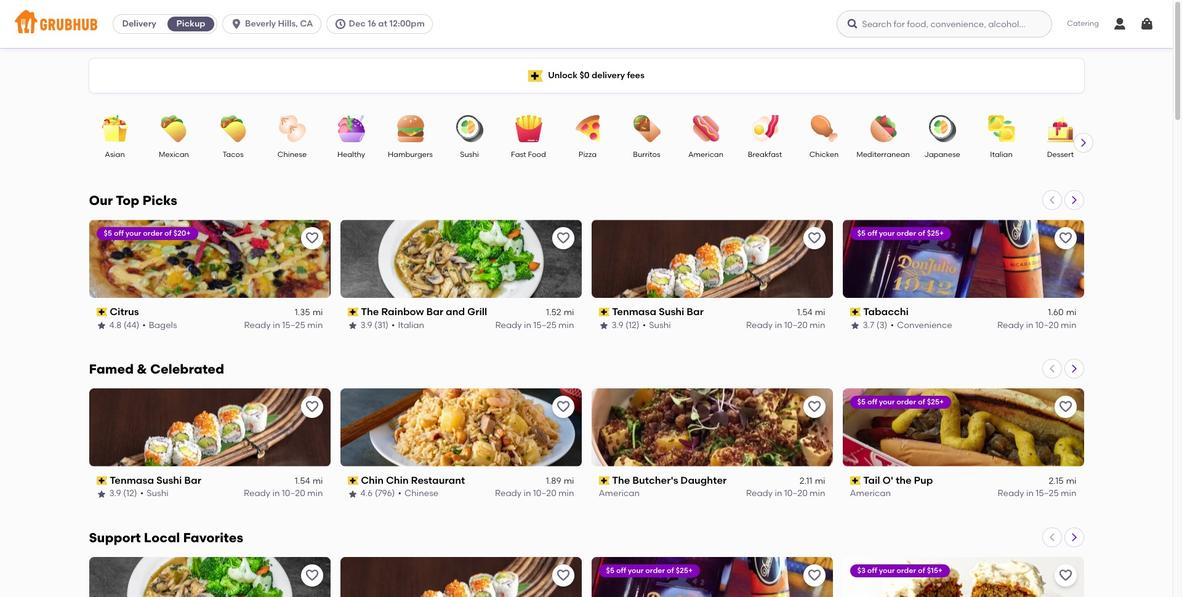 Task type: describe. For each thing, give the bounding box(es) containing it.
star icon image for chin chin restaurant logo
[[348, 489, 357, 499]]

pickup
[[176, 18, 205, 29]]

• chinese
[[398, 489, 438, 499]]

and
[[446, 306, 465, 318]]

$3
[[857, 566, 866, 575]]

star icon image for topmost tenmasa sushi bar logo
[[599, 321, 609, 330]]

1.35
[[295, 307, 310, 318]]

restaurant
[[411, 475, 465, 486]]

burritos image
[[625, 115, 668, 142]]

order for tail o' the pup
[[897, 398, 916, 406]]

pup
[[914, 475, 933, 486]]

svg image inside beverly hills, ca button
[[230, 18, 243, 30]]

caret right icon image for celebrated
[[1069, 364, 1079, 374]]

0 vertical spatial tabacchi logo image
[[843, 220, 1084, 298]]

caret right icon image for picks
[[1069, 195, 1079, 205]]

subscription pass image for star icon associated with the topmost the tabacchi logo
[[850, 308, 861, 317]]

min down 1.35 mi
[[307, 320, 323, 330]]

the butcher's daughter
[[612, 475, 727, 486]]

mi for chin chin restaurant logo
[[564, 476, 574, 487]]

in for topmost the rainbow bar and grill logo
[[524, 320, 531, 330]]

dec
[[349, 18, 366, 29]]

in for citrus logo
[[273, 320, 280, 330]]

tabacchi
[[863, 306, 909, 318]]

delivery
[[122, 18, 156, 29]]

order for citrus
[[143, 229, 163, 238]]

subscription pass image for citrus
[[96, 308, 107, 317]]

delivery button
[[113, 14, 165, 34]]

pizza
[[579, 150, 597, 159]]

support local favorites
[[89, 530, 243, 545]]

16
[[368, 18, 376, 29]]

1.89 mi
[[546, 476, 574, 487]]

2 chin from the left
[[386, 475, 409, 486]]

$25+ for celebrated
[[927, 398, 944, 406]]

(3)
[[876, 320, 888, 330]]

1 horizontal spatial • sushi
[[643, 320, 671, 330]]

mediterranean image
[[862, 115, 905, 142]]

1 horizontal spatial tenmasa sushi bar
[[612, 306, 704, 318]]

tail
[[863, 475, 880, 486]]

15–25 for tail o' the pup
[[1036, 489, 1059, 499]]

famed
[[89, 361, 134, 377]]

1.52 mi
[[546, 307, 574, 318]]

beverly hills, ca
[[245, 18, 313, 29]]

healthy image
[[330, 115, 373, 142]]

15–25 for the rainbow bar and grill
[[533, 320, 556, 330]]

asian image
[[93, 115, 136, 142]]

off for tabacchi
[[867, 229, 877, 238]]

hills,
[[278, 18, 298, 29]]

japanese image
[[921, 115, 964, 142]]

1.89
[[546, 476, 561, 487]]

mexican image
[[152, 115, 195, 142]]

pizza image
[[566, 115, 609, 142]]

star icon image for topmost the rainbow bar and grill logo
[[348, 321, 357, 330]]

1 vertical spatial 1.54 mi
[[295, 476, 323, 487]]

10–20 for the topmost the tabacchi logo
[[1036, 320, 1059, 330]]

dec 16 at 12:00pm
[[349, 18, 425, 29]]

1 vertical spatial tenmasa
[[110, 475, 154, 486]]

mi for the topmost the tabacchi logo
[[1066, 307, 1077, 318]]

american for tail o' the pup
[[850, 489, 891, 499]]

star icon image for the topmost the tabacchi logo
[[850, 321, 860, 330]]

beverly
[[245, 18, 276, 29]]

grill
[[467, 306, 487, 318]]

ready in 15–25 min for citrus
[[244, 320, 323, 330]]

• for topmost the rainbow bar and grill logo's star icon subscription pass image
[[392, 320, 395, 330]]

catering
[[1067, 19, 1099, 28]]

butcher's
[[633, 475, 678, 486]]

1.60
[[1048, 307, 1064, 318]]

hamburgers image
[[389, 115, 432, 142]]

4.8 (44)
[[109, 320, 139, 330]]

0 vertical spatial the rainbow bar and grill logo image
[[340, 220, 582, 298]]

subscription pass image for topmost the rainbow bar and grill logo's star icon
[[348, 308, 358, 317]]

your for tail o' the pup
[[879, 398, 895, 406]]

$0
[[580, 70, 590, 81]]

1 horizontal spatial 1.54 mi
[[797, 307, 825, 318]]

2 horizontal spatial svg image
[[1140, 17, 1154, 31]]

chin chin restaurant logo image
[[340, 388, 582, 467]]

(796)
[[375, 489, 395, 499]]

$5 off your order of $25+ for our top picks
[[857, 229, 944, 238]]

tail o' the pup logo image
[[843, 388, 1084, 467]]

1 vertical spatial (12)
[[123, 489, 137, 499]]

tacos image
[[211, 115, 255, 142]]

breakfast image
[[743, 115, 787, 142]]

sushi image
[[448, 115, 491, 142]]

support
[[89, 530, 141, 545]]

min down 2.11 mi
[[810, 489, 825, 499]]

mi for topmost the rainbow bar and grill logo
[[564, 307, 574, 318]]

main navigation navigation
[[0, 0, 1173, 48]]

star icon image for left tenmasa sushi bar logo
[[96, 489, 106, 499]]

subscription pass image for star icon related to left tenmasa sushi bar logo
[[96, 477, 107, 485]]

hamburgers
[[388, 150, 433, 159]]

• for star icon for topmost tenmasa sushi bar logo's subscription pass image
[[643, 320, 646, 330]]

dessert
[[1047, 150, 1074, 159]]

• bagels
[[142, 320, 177, 330]]

2.11
[[800, 476, 813, 487]]

subscription pass image for tail o' the pup
[[850, 477, 861, 485]]

daughter
[[681, 475, 727, 486]]

2.15
[[1049, 476, 1064, 487]]

italian image
[[980, 115, 1023, 142]]

delivery
[[592, 70, 625, 81]]

1.52
[[546, 307, 561, 318]]

1 horizontal spatial svg image
[[1113, 17, 1127, 31]]

0 horizontal spatial the rainbow bar and grill logo image
[[89, 557, 330, 597]]

beverly hills, ca button
[[222, 14, 326, 34]]

Search for food, convenience, alcohol... search field
[[837, 10, 1052, 38]]

caret left icon image for our top picks
[[1047, 195, 1057, 205]]

(44)
[[124, 320, 139, 330]]

famed & celebrated
[[89, 361, 224, 377]]

1.54 for topmost tenmasa sushi bar logo
[[797, 307, 813, 318]]

our top picks
[[89, 193, 177, 208]]

1 horizontal spatial svg image
[[847, 18, 859, 30]]

0 horizontal spatial 3.9
[[109, 489, 121, 499]]

pickup button
[[165, 14, 217, 34]]

the rainbow bar and grill
[[361, 306, 487, 318]]

bagels
[[149, 320, 177, 330]]

chin chin restaurant
[[361, 475, 465, 486]]

0 horizontal spatial • sushi
[[140, 489, 168, 499]]

the
[[896, 475, 912, 486]]

2.15 mi
[[1049, 476, 1077, 487]]

grubhub plus flag logo image
[[528, 70, 543, 82]]

favorites
[[183, 530, 243, 545]]

ready in 15–25 min for the rainbow bar and grill
[[495, 320, 574, 330]]

top
[[116, 193, 139, 208]]

1 horizontal spatial bar
[[426, 306, 443, 318]]

$5 off your order of $25+ for famed & celebrated
[[857, 398, 944, 406]]

$20+
[[173, 229, 191, 238]]

min down 1.52 mi
[[559, 320, 574, 330]]

burritos
[[633, 150, 660, 159]]

0 vertical spatial tenmasa sushi bar logo image
[[591, 220, 833, 298]]

1 horizontal spatial italian
[[990, 150, 1013, 159]]

• convenience
[[891, 320, 952, 330]]



Task type: vqa. For each thing, say whether or not it's contained in the screenshot.
the 18 Jjampong
no



Task type: locate. For each thing, give the bounding box(es) containing it.
10–20 for the butcher's daughter logo
[[784, 489, 808, 499]]

1 horizontal spatial 3.9 (12)
[[612, 320, 640, 330]]

3.7 (3)
[[863, 320, 888, 330]]

ready in 15–25 min down 2.15
[[998, 489, 1077, 499]]

asian
[[105, 150, 125, 159]]

save this restaurant image
[[304, 231, 319, 246], [556, 231, 570, 246], [304, 400, 319, 414], [556, 400, 570, 414], [807, 400, 822, 414], [304, 568, 319, 583], [807, 568, 822, 583]]

15–25 down 2.15
[[1036, 489, 1059, 499]]

american down butcher's at the bottom of the page
[[599, 489, 640, 499]]

the butcher's daughter logo image
[[591, 388, 833, 467]]

1 vertical spatial subscription pass image
[[850, 477, 861, 485]]

ca
[[300, 18, 313, 29]]

1 horizontal spatial tabacchi logo image
[[843, 220, 1084, 298]]

1 horizontal spatial 3.9
[[360, 320, 372, 330]]

order
[[143, 229, 163, 238], [897, 229, 916, 238], [897, 398, 916, 406], [645, 566, 665, 575], [897, 566, 916, 575]]

the rainbow bar and grill logo image down the favorites
[[89, 557, 330, 597]]

fast food image
[[507, 115, 550, 142]]

0 vertical spatial the
[[361, 306, 379, 318]]

0 horizontal spatial chinese
[[278, 150, 307, 159]]

$5 off your order of $20+
[[104, 229, 191, 238]]

in for the topmost the tabacchi logo
[[1026, 320, 1033, 330]]

subscription pass image right 1.89 mi
[[599, 477, 610, 485]]

caret right icon image for favorites
[[1069, 532, 1079, 542]]

caret left icon image down 2.15
[[1047, 532, 1057, 542]]

• for subscription pass image associated with star icon associated with the topmost the tabacchi logo
[[891, 320, 894, 330]]

1 vertical spatial caret left icon image
[[1047, 364, 1057, 374]]

• for citrus's subscription pass icon
[[142, 320, 146, 330]]

the for the butcher's daughter
[[612, 475, 630, 486]]

american down american image at right top
[[688, 150, 723, 159]]

italian
[[990, 150, 1013, 159], [398, 320, 424, 330]]

10–20 for topmost tenmasa sushi bar logo
[[784, 320, 808, 330]]

0 vertical spatial chinese
[[278, 150, 307, 159]]

1 vertical spatial tenmasa sushi bar logo image
[[89, 388, 330, 467]]

1 horizontal spatial subscription pass image
[[850, 477, 861, 485]]

o'
[[883, 475, 893, 486]]

svg image
[[1113, 17, 1127, 31], [230, 18, 243, 30]]

off for tail o' the pup
[[867, 398, 877, 406]]

2 vertical spatial tenmasa sushi bar logo image
[[340, 557, 582, 597]]

min left 3.7
[[810, 320, 825, 330]]

japanese
[[924, 150, 960, 159]]

1 vertical spatial 3.9 (12)
[[109, 489, 137, 499]]

your
[[125, 229, 141, 238], [879, 229, 895, 238], [879, 398, 895, 406], [628, 566, 644, 575], [879, 566, 895, 575]]

ready in 15–25 min
[[244, 320, 323, 330], [495, 320, 574, 330], [998, 489, 1077, 499]]

0 vertical spatial italian
[[990, 150, 1013, 159]]

0 horizontal spatial (12)
[[123, 489, 137, 499]]

fast food
[[511, 150, 546, 159]]

1 horizontal spatial american
[[688, 150, 723, 159]]

$5 for tail o' the pup
[[857, 398, 866, 406]]

of for tail o' the pup
[[918, 398, 925, 406]]

1 vertical spatial the
[[612, 475, 630, 486]]

the for the rainbow bar and grill
[[361, 306, 379, 318]]

tabacchi logo image
[[843, 220, 1084, 298], [591, 557, 833, 597]]

italian down italian 'image'
[[990, 150, 1013, 159]]

0 horizontal spatial 1.54
[[295, 476, 310, 487]]

unlock
[[548, 70, 578, 81]]

0 horizontal spatial svg image
[[334, 18, 346, 30]]

1 vertical spatial 1.54
[[295, 476, 310, 487]]

4.6 (796)
[[360, 489, 395, 499]]

3.7
[[863, 320, 874, 330]]

10–20 for left tenmasa sushi bar logo
[[282, 489, 305, 499]]

0 horizontal spatial subscription pass image
[[96, 308, 107, 317]]

0 horizontal spatial svg image
[[230, 18, 243, 30]]

min
[[307, 320, 323, 330], [559, 320, 574, 330], [810, 320, 825, 330], [1061, 320, 1077, 330], [307, 489, 323, 499], [559, 489, 574, 499], [810, 489, 825, 499], [1061, 489, 1077, 499]]

0 vertical spatial • sushi
[[643, 320, 671, 330]]

$5 off your order of $25+
[[857, 229, 944, 238], [857, 398, 944, 406], [606, 566, 693, 575]]

2 vertical spatial $5 off your order of $25+
[[606, 566, 693, 575]]

$25+ for picks
[[927, 229, 944, 238]]

chicken image
[[803, 115, 846, 142]]

convenience
[[897, 320, 952, 330]]

1 horizontal spatial the rainbow bar and grill logo image
[[340, 220, 582, 298]]

0 horizontal spatial italian
[[398, 320, 424, 330]]

american for the butcher's daughter
[[599, 489, 640, 499]]

of for tabacchi
[[918, 229, 925, 238]]

0 horizontal spatial the
[[361, 306, 379, 318]]

svg image
[[1140, 17, 1154, 31], [334, 18, 346, 30], [847, 18, 859, 30]]

3.9 (12)
[[612, 320, 640, 330], [109, 489, 137, 499]]

catering button
[[1059, 10, 1108, 38]]

of for citrus
[[164, 229, 172, 238]]

celebrated
[[150, 361, 224, 377]]

picks
[[143, 193, 177, 208]]

chicken
[[809, 150, 839, 159]]

chin up 4.6 (796) at the left bottom of page
[[361, 475, 384, 486]]

0 horizontal spatial ready in 15–25 min
[[244, 320, 323, 330]]

$5 for tabacchi
[[857, 229, 866, 238]]

1 horizontal spatial chinese
[[405, 489, 438, 499]]

citrus
[[110, 306, 139, 318]]

ready
[[244, 320, 271, 330], [495, 320, 522, 330], [746, 320, 773, 330], [997, 320, 1024, 330], [244, 489, 270, 499], [495, 489, 522, 499], [746, 489, 773, 499], [998, 489, 1024, 499]]

ready in 15–25 min for tail o' the pup
[[998, 489, 1077, 499]]

citrus logo image
[[89, 220, 330, 298]]

subscription pass image left tabacchi
[[850, 308, 861, 317]]

• for star icon associated with chin chin restaurant logo's subscription pass image
[[398, 489, 401, 499]]

1 vertical spatial chinese
[[405, 489, 438, 499]]

caret left icon image down 1.60
[[1047, 364, 1057, 374]]

mi for tail o' the pup logo
[[1066, 476, 1077, 487]]

2.11 mi
[[800, 476, 825, 487]]

15–25 down 1.52
[[533, 320, 556, 330]]

chinese image
[[271, 115, 314, 142]]

1 vertical spatial the rainbow bar and grill logo image
[[89, 557, 330, 597]]

1 horizontal spatial chin
[[386, 475, 409, 486]]

2 horizontal spatial 3.9
[[612, 320, 623, 330]]

chinese down chin chin restaurant
[[405, 489, 438, 499]]

mi for the butcher's daughter logo
[[815, 476, 825, 487]]

save this restaurant image
[[807, 231, 822, 246], [1058, 231, 1073, 246], [1058, 400, 1073, 414], [556, 568, 570, 583], [1058, 568, 1073, 583]]

1.60 mi
[[1048, 307, 1077, 318]]

(12)
[[626, 320, 640, 330], [123, 489, 137, 499]]

2 vertical spatial caret left icon image
[[1047, 532, 1057, 542]]

(31)
[[374, 320, 388, 330]]

the up 3.9 (31)
[[361, 306, 379, 318]]

subscription pass image up support
[[96, 477, 107, 485]]

0 horizontal spatial chin
[[361, 475, 384, 486]]

mi for citrus logo
[[313, 307, 323, 318]]

2 horizontal spatial bar
[[687, 306, 704, 318]]

•
[[142, 320, 146, 330], [392, 320, 395, 330], [643, 320, 646, 330], [891, 320, 894, 330], [140, 489, 144, 499], [398, 489, 401, 499]]

mi
[[313, 307, 323, 318], [564, 307, 574, 318], [815, 307, 825, 318], [1066, 307, 1077, 318], [313, 476, 323, 487], [564, 476, 574, 487], [815, 476, 825, 487], [1066, 476, 1077, 487]]

caret right icon image
[[1078, 138, 1088, 148], [1069, 195, 1079, 205], [1069, 364, 1079, 374], [1069, 532, 1079, 542]]

0 vertical spatial $5 off your order of $25+
[[857, 229, 944, 238]]

2 horizontal spatial tenmasa sushi bar logo image
[[591, 220, 833, 298]]

tenmasa sushi bar
[[612, 306, 704, 318], [110, 475, 201, 486]]

1.54
[[797, 307, 813, 318], [295, 476, 310, 487]]

the left butcher's at the bottom of the page
[[612, 475, 630, 486]]

the rainbow bar and grill logo image
[[340, 220, 582, 298], [89, 557, 330, 597]]

subscription pass image
[[96, 308, 107, 317], [850, 477, 861, 485]]

chinese
[[278, 150, 307, 159], [405, 489, 438, 499]]

15–25 down 1.35
[[282, 320, 305, 330]]

0 horizontal spatial tabacchi logo image
[[591, 557, 833, 597]]

star icon image for citrus logo
[[96, 321, 106, 330]]

4.8
[[109, 320, 122, 330]]

chinese down "chinese" image
[[278, 150, 307, 159]]

15–25 for citrus
[[282, 320, 305, 330]]

0 horizontal spatial 3.9 (12)
[[109, 489, 137, 499]]

svg image right catering button
[[1113, 17, 1127, 31]]

&
[[137, 361, 147, 377]]

1 horizontal spatial (12)
[[626, 320, 640, 330]]

vegan sweets logo image
[[843, 557, 1084, 597]]

fees
[[627, 70, 645, 81]]

subscription pass image right 1.35 mi
[[348, 308, 358, 317]]

1 horizontal spatial 15–25
[[533, 320, 556, 330]]

subscription pass image
[[348, 308, 358, 317], [599, 308, 610, 317], [850, 308, 861, 317], [96, 477, 107, 485], [348, 477, 358, 485], [599, 477, 610, 485]]

chin up (796)
[[386, 475, 409, 486]]

0 vertical spatial (12)
[[626, 320, 640, 330]]

min down 1.89 mi
[[559, 489, 574, 499]]

fast
[[511, 150, 526, 159]]

1 horizontal spatial tenmasa sushi bar logo image
[[340, 557, 582, 597]]

your for citrus
[[125, 229, 141, 238]]

$15+
[[927, 566, 943, 575]]

1 vertical spatial $25+
[[927, 398, 944, 406]]

american down tail
[[850, 489, 891, 499]]

2 vertical spatial $25+
[[676, 566, 693, 575]]

$5 for citrus
[[104, 229, 112, 238]]

subscription pass image left tail
[[850, 477, 861, 485]]

in for tail o' the pup logo
[[1026, 489, 1034, 499]]

4.6
[[360, 489, 373, 499]]

10–20 for chin chin restaurant logo
[[533, 489, 556, 499]]

0 vertical spatial tenmasa
[[612, 306, 656, 318]]

1.54 mi
[[797, 307, 825, 318], [295, 476, 323, 487]]

food
[[528, 150, 546, 159]]

0 horizontal spatial 15–25
[[282, 320, 305, 330]]

1 horizontal spatial 1.54
[[797, 307, 813, 318]]

mediterranean
[[857, 150, 910, 159]]

3.9 (31)
[[360, 320, 388, 330]]

your for tabacchi
[[879, 229, 895, 238]]

subscription pass image for star icon for topmost tenmasa sushi bar logo
[[599, 308, 610, 317]]

ready in 15–25 min down 1.52
[[495, 320, 574, 330]]

svg image inside dec 16 at 12:00pm button
[[334, 18, 346, 30]]

0 horizontal spatial bar
[[184, 475, 201, 486]]

tacos
[[223, 150, 244, 159]]

• for star icon related to left tenmasa sushi bar logo subscription pass image
[[140, 489, 144, 499]]

dessert image
[[1039, 115, 1082, 142]]

caret left icon image for support local favorites
[[1047, 532, 1057, 542]]

order for tabacchi
[[897, 229, 916, 238]]

of
[[164, 229, 172, 238], [918, 229, 925, 238], [918, 398, 925, 406], [667, 566, 674, 575], [918, 566, 925, 575]]

1.54 for left tenmasa sushi bar logo
[[295, 476, 310, 487]]

mexican
[[159, 150, 189, 159]]

caret left icon image for famed & celebrated
[[1047, 364, 1057, 374]]

1 horizontal spatial the
[[612, 475, 630, 486]]

our
[[89, 193, 113, 208]]

the rainbow bar and grill logo image up "and"
[[340, 220, 582, 298]]

unlock $0 delivery fees
[[548, 70, 645, 81]]

subscription pass image left citrus
[[96, 308, 107, 317]]

3 caret left icon image from the top
[[1047, 532, 1057, 542]]

ready in 10–20 min
[[746, 320, 825, 330], [997, 320, 1077, 330], [244, 489, 323, 499], [495, 489, 574, 499], [746, 489, 825, 499]]

save this restaurant button
[[301, 227, 323, 249], [552, 227, 574, 249], [803, 227, 825, 249], [1054, 227, 1077, 249], [301, 396, 323, 418], [552, 396, 574, 418], [803, 396, 825, 418], [1054, 396, 1077, 418], [301, 564, 323, 587], [552, 564, 574, 587], [803, 564, 825, 587], [1054, 564, 1077, 587]]

1 vertical spatial tenmasa sushi bar
[[110, 475, 201, 486]]

1 vertical spatial • sushi
[[140, 489, 168, 499]]

0 horizontal spatial tenmasa sushi bar
[[110, 475, 201, 486]]

0 vertical spatial subscription pass image
[[96, 308, 107, 317]]

in for the butcher's daughter logo
[[775, 489, 782, 499]]

1 caret left icon image from the top
[[1047, 195, 1057, 205]]

breakfast
[[748, 150, 782, 159]]

1 horizontal spatial tenmasa
[[612, 306, 656, 318]]

min left 4.6
[[307, 489, 323, 499]]

american image
[[684, 115, 727, 142]]

the
[[361, 306, 379, 318], [612, 475, 630, 486]]

ready in 15–25 min down 1.35
[[244, 320, 323, 330]]

caret left icon image down dessert
[[1047, 195, 1057, 205]]

svg image left beverly
[[230, 18, 243, 30]]

1 vertical spatial tabacchi logo image
[[591, 557, 833, 597]]

local
[[144, 530, 180, 545]]

subscription pass image right 1.52 mi
[[599, 308, 610, 317]]

star icon image
[[96, 321, 106, 330], [348, 321, 357, 330], [599, 321, 609, 330], [850, 321, 860, 330], [96, 489, 106, 499], [348, 489, 357, 499]]

italian down rainbow
[[398, 320, 424, 330]]

in
[[273, 320, 280, 330], [524, 320, 531, 330], [775, 320, 782, 330], [1026, 320, 1033, 330], [272, 489, 280, 499], [524, 489, 531, 499], [775, 489, 782, 499], [1026, 489, 1034, 499]]

1 vertical spatial italian
[[398, 320, 424, 330]]

min down 2.15 mi
[[1061, 489, 1077, 499]]

2 caret left icon image from the top
[[1047, 364, 1057, 374]]

at
[[378, 18, 387, 29]]

0 vertical spatial 1.54
[[797, 307, 813, 318]]

tail o' the pup
[[863, 475, 933, 486]]

0 horizontal spatial tenmasa sushi bar logo image
[[89, 388, 330, 467]]

subscription pass image for star icon associated with chin chin restaurant logo
[[348, 477, 358, 485]]

2 horizontal spatial american
[[850, 489, 891, 499]]

rainbow
[[381, 306, 424, 318]]

1 chin from the left
[[361, 475, 384, 486]]

in for chin chin restaurant logo
[[524, 489, 531, 499]]

dec 16 at 12:00pm button
[[326, 14, 438, 34]]

off
[[114, 229, 124, 238], [867, 229, 877, 238], [867, 398, 877, 406], [616, 566, 626, 575], [867, 566, 877, 575]]

0 vertical spatial 1.54 mi
[[797, 307, 825, 318]]

0 vertical spatial $25+
[[927, 229, 944, 238]]

2 horizontal spatial 15–25
[[1036, 489, 1059, 499]]

1 vertical spatial $5 off your order of $25+
[[857, 398, 944, 406]]

10–20
[[784, 320, 808, 330], [1036, 320, 1059, 330], [282, 489, 305, 499], [533, 489, 556, 499], [784, 489, 808, 499]]

american
[[688, 150, 723, 159], [599, 489, 640, 499], [850, 489, 891, 499]]

off for citrus
[[114, 229, 124, 238]]

min down '1.60 mi'
[[1061, 320, 1077, 330]]

12:00pm
[[389, 18, 425, 29]]

caret left icon image
[[1047, 195, 1057, 205], [1047, 364, 1057, 374], [1047, 532, 1057, 542]]

0 vertical spatial 3.9 (12)
[[612, 320, 640, 330]]

0 horizontal spatial tenmasa
[[110, 475, 154, 486]]

healthy
[[337, 150, 365, 159]]

$3 off your order of $15+
[[857, 566, 943, 575]]

1.35 mi
[[295, 307, 323, 318]]

0 horizontal spatial 1.54 mi
[[295, 476, 323, 487]]

2 horizontal spatial ready in 15–25 min
[[998, 489, 1077, 499]]

tenmasa sushi bar logo image
[[591, 220, 833, 298], [89, 388, 330, 467], [340, 557, 582, 597]]

• italian
[[392, 320, 424, 330]]

1 horizontal spatial ready in 15–25 min
[[495, 320, 574, 330]]

0 vertical spatial tenmasa sushi bar
[[612, 306, 704, 318]]

0 horizontal spatial american
[[599, 489, 640, 499]]

subscription pass image left chin chin restaurant
[[348, 477, 358, 485]]

0 vertical spatial caret left icon image
[[1047, 195, 1057, 205]]



